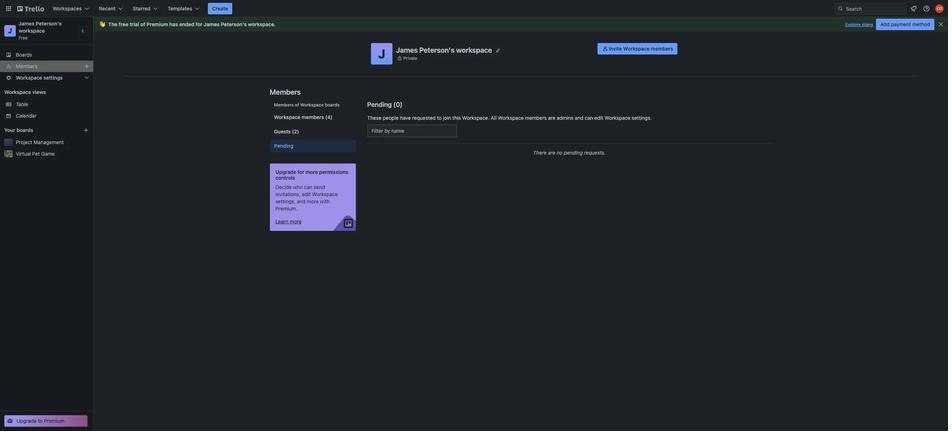 Task type: describe. For each thing, give the bounding box(es) containing it.
for inside banner
[[196, 21, 203, 27]]

pending inside pending link
[[274, 143, 293, 149]]

workspace settings button
[[0, 72, 93, 84]]

explore plans button
[[846, 20, 874, 29]]

premium inside banner
[[147, 21, 168, 27]]

explore
[[846, 22, 861, 27]]

0 vertical spatial pending
[[367, 101, 392, 108]]

pending
[[564, 150, 583, 156]]

banner containing 👋
[[93, 17, 948, 32]]

virtual pet game
[[16, 151, 55, 157]]

boards link
[[0, 49, 93, 61]]

1 vertical spatial to
[[38, 418, 43, 424]]

requests.
[[584, 150, 606, 156]]

for inside upgrade for more permissions controls decide who can send invitations, edit workspace settings, and more with premium.
[[298, 169, 304, 175]]

private
[[403, 55, 417, 61]]

free
[[19, 35, 28, 41]]

1 vertical spatial more
[[307, 198, 319, 204]]

recent button
[[95, 3, 127, 14]]

Search field
[[844, 3, 907, 14]]

upgrade for upgrade for more permissions controls decide who can send invitations, edit workspace settings, and more with premium.
[[276, 169, 296, 175]]

add
[[881, 21, 890, 27]]

invitations,
[[276, 191, 301, 197]]

workspace up the table
[[4, 89, 31, 95]]

starred button
[[128, 3, 162, 14]]

boards
[[16, 52, 32, 58]]

james peterson's workspace link
[[19, 20, 63, 34]]

people
[[383, 115, 399, 121]]

0 vertical spatial boards
[[325, 102, 340, 108]]

invite workspace members button
[[598, 43, 678, 55]]

pending link
[[270, 139, 356, 152]]

and for admins
[[575, 115, 584, 121]]

learn
[[276, 218, 289, 224]]

1 horizontal spatial peterson's
[[221, 21, 247, 27]]

with
[[320, 198, 330, 204]]

your
[[4, 127, 15, 133]]

workspace navigation collapse icon image
[[78, 26, 88, 36]]

your boards with 2 items element
[[4, 126, 72, 134]]

)
[[400, 101, 403, 108]]

workspace up workspace members
[[300, 102, 324, 108]]

(4)
[[325, 114, 333, 120]]

these people have requested to join this workspace. all workspace members are admins and can edit workspace settings.
[[367, 115, 652, 121]]

learn more button
[[276, 218, 302, 225]]

workspaces
[[53, 5, 82, 11]]

upgrade to premium link
[[4, 415, 87, 427]]

upgrade for more permissions controls decide who can send invitations, edit workspace settings, and more with premium.
[[276, 169, 348, 212]]

these
[[367, 115, 382, 121]]

calendar
[[16, 113, 37, 119]]

add payment method button
[[876, 19, 935, 30]]

upgrade for upgrade to premium
[[16, 418, 37, 424]]

sm image
[[602, 45, 609, 52]]

peterson's for james peterson's workspace free
[[36, 20, 62, 27]]

management
[[34, 139, 64, 145]]

0 vertical spatial are
[[548, 115, 556, 121]]

trial
[[130, 21, 139, 27]]

recent
[[99, 5, 116, 11]]

( 0 )
[[394, 101, 403, 108]]

table link
[[16, 101, 89, 108]]

ended
[[179, 21, 194, 27]]

all
[[491, 115, 497, 121]]

2 vertical spatial members
[[274, 102, 294, 108]]

no
[[557, 150, 563, 156]]

permissions
[[319, 169, 348, 175]]

admins
[[557, 115, 574, 121]]

starred
[[133, 5, 151, 11]]

workspace for james peterson's workspace free
[[19, 28, 45, 34]]

game
[[41, 151, 55, 157]]

j link
[[4, 25, 16, 37]]

members of workspace boards
[[274, 102, 340, 108]]

free
[[119, 21, 128, 27]]

workspace inside popup button
[[16, 75, 42, 81]]

0 horizontal spatial members
[[302, 114, 324, 120]]

project
[[16, 139, 32, 145]]

0 vertical spatial members
[[16, 63, 37, 69]]

who
[[293, 184, 303, 190]]

james for james peterson's workspace free
[[19, 20, 34, 27]]

explore plans
[[846, 22, 874, 27]]

workspace settings
[[16, 75, 63, 81]]

workspace inside button
[[623, 46, 650, 52]]

0 horizontal spatial boards
[[17, 127, 33, 133]]

james for james peterson's workspace
[[396, 46, 418, 54]]

0 notifications image
[[910, 4, 918, 13]]

settings.
[[632, 115, 652, 121]]

j button
[[371, 43, 393, 65]]

peterson's for james peterson's workspace
[[420, 46, 455, 54]]

primary element
[[0, 0, 948, 17]]

j for j link
[[8, 27, 12, 35]]

virtual pet game link
[[16, 150, 89, 157]]

method
[[913, 21, 931, 27]]

workspace views
[[4, 89, 46, 95]]

premium.
[[276, 205, 297, 212]]

pet
[[32, 151, 40, 157]]

can inside upgrade for more permissions controls decide who can send invitations, edit workspace settings, and more with premium.
[[304, 184, 312, 190]]

0 vertical spatial edit
[[595, 115, 604, 121]]

settings
[[44, 75, 63, 81]]

search image
[[838, 6, 844, 11]]

have
[[400, 115, 411, 121]]

add payment method
[[881, 21, 931, 27]]

requested
[[412, 115, 436, 121]]



Task type: locate. For each thing, give the bounding box(es) containing it.
members up members of workspace boards
[[270, 88, 301, 96]]

send
[[314, 184, 325, 190]]

are left admins at the right top
[[548, 115, 556, 121]]

1 vertical spatial members
[[270, 88, 301, 96]]

james peterson's workspace
[[396, 46, 492, 54]]

j left james peterson's workspace free
[[8, 27, 12, 35]]

workspace right invite
[[623, 46, 650, 52]]

templates
[[168, 5, 192, 11]]

0 horizontal spatial edit
[[302, 191, 311, 197]]

this
[[453, 115, 461, 121]]

premium
[[147, 21, 168, 27], [44, 418, 64, 424]]

1 horizontal spatial to
[[437, 115, 442, 121]]

members
[[651, 46, 673, 52], [302, 114, 324, 120], [525, 115, 547, 121]]

controls
[[276, 175, 295, 181]]

workspace up the guests
[[274, 114, 301, 120]]

boards up 'project'
[[17, 127, 33, 133]]

upgrade to premium
[[16, 418, 64, 424]]

to
[[437, 115, 442, 121], [38, 418, 43, 424]]

1 horizontal spatial and
[[575, 115, 584, 121]]

virtual
[[16, 151, 31, 157]]

the
[[108, 21, 117, 27]]

0 vertical spatial to
[[437, 115, 442, 121]]

and for settings,
[[297, 198, 306, 204]]

open information menu image
[[923, 5, 931, 12]]

j
[[8, 27, 12, 35], [378, 46, 385, 61]]

edit inside upgrade for more permissions controls decide who can send invitations, edit workspace settings, and more with premium.
[[302, 191, 311, 197]]

calendar link
[[16, 112, 89, 119]]

1 horizontal spatial upgrade
[[276, 169, 296, 175]]

workspace for james peterson's workspace
[[456, 46, 492, 54]]

0
[[396, 101, 400, 108]]

1 vertical spatial pending
[[274, 143, 293, 149]]

(
[[394, 101, 396, 108]]

join
[[443, 115, 451, 121]]

create
[[212, 5, 228, 11]]

0 vertical spatial j
[[8, 27, 12, 35]]

are left 'no'
[[548, 150, 556, 156]]

more
[[306, 169, 318, 175], [307, 198, 319, 204], [290, 218, 302, 224]]

add board image
[[83, 127, 89, 133]]

wave image
[[99, 21, 105, 28]]

learn more
[[276, 218, 302, 224]]

can right the who at the left of page
[[304, 184, 312, 190]]

1 horizontal spatial of
[[295, 102, 299, 108]]

1 horizontal spatial pending
[[367, 101, 392, 108]]

edit
[[595, 115, 604, 121], [302, 191, 311, 197]]

1 vertical spatial j
[[378, 46, 385, 61]]

2 horizontal spatial members
[[651, 46, 673, 52]]

members link
[[0, 61, 93, 72]]

peterson's
[[36, 20, 62, 27], [221, 21, 247, 27], [420, 46, 455, 54]]

members down boards
[[16, 63, 37, 69]]

invite workspace members
[[609, 46, 673, 52]]

1 horizontal spatial james
[[204, 21, 220, 27]]

members
[[16, 63, 37, 69], [270, 88, 301, 96], [274, 102, 294, 108]]

can right admins at the right top
[[585, 115, 593, 121]]

can
[[585, 115, 593, 121], [304, 184, 312, 190]]

and
[[575, 115, 584, 121], [297, 198, 306, 204]]

j left private
[[378, 46, 385, 61]]

1 vertical spatial are
[[548, 150, 556, 156]]

0 horizontal spatial can
[[304, 184, 312, 190]]

1 vertical spatial premium
[[44, 418, 64, 424]]

1 vertical spatial workspace
[[19, 28, 45, 34]]

and down the who at the left of page
[[297, 198, 306, 204]]

more inside "button"
[[290, 218, 302, 224]]

2 horizontal spatial james
[[396, 46, 418, 54]]

for up the who at the left of page
[[298, 169, 304, 175]]

premium inside the upgrade to premium link
[[44, 418, 64, 424]]

payment
[[891, 21, 911, 27]]

and inside upgrade for more permissions controls decide who can send invitations, edit workspace settings, and more with premium.
[[297, 198, 306, 204]]

more up send at the left of page
[[306, 169, 318, 175]]

peterson's inside james peterson's workspace free
[[36, 20, 62, 27]]

1 horizontal spatial boards
[[325, 102, 340, 108]]

workspaces button
[[48, 3, 93, 14]]

j inside button
[[378, 46, 385, 61]]

are
[[548, 115, 556, 121], [548, 150, 556, 156]]

boards up (4)
[[325, 102, 340, 108]]

workspace inside james peterson's workspace free
[[19, 28, 45, 34]]

there are no pending requests.
[[533, 150, 606, 156]]

james
[[19, 20, 34, 27], [204, 21, 220, 27], [396, 46, 418, 54]]

1 vertical spatial can
[[304, 184, 312, 190]]

of up workspace members
[[295, 102, 299, 108]]

banner
[[93, 17, 948, 32]]

more right learn
[[290, 218, 302, 224]]

1 horizontal spatial premium
[[147, 21, 168, 27]]

1 vertical spatial boards
[[17, 127, 33, 133]]

edit down the who at the left of page
[[302, 191, 311, 197]]

decide
[[276, 184, 292, 190]]

workspace members
[[274, 114, 324, 120]]

christina overa (christinaovera) image
[[936, 4, 944, 13]]

0 vertical spatial of
[[140, 21, 145, 27]]

james up private
[[396, 46, 418, 54]]

👋
[[99, 21, 105, 27]]

workspace.
[[462, 115, 490, 121]]

has
[[169, 21, 178, 27]]

for
[[196, 21, 203, 27], [298, 169, 304, 175]]

james peterson's workspace free
[[19, 20, 63, 41]]

workspace right all at the right top
[[498, 115, 524, 121]]

of right trial
[[140, 21, 145, 27]]

upgrade
[[276, 169, 296, 175], [16, 418, 37, 424]]

1 horizontal spatial can
[[585, 115, 593, 121]]

workspace up 'with'
[[312, 191, 338, 197]]

james down create button
[[204, 21, 220, 27]]

2 horizontal spatial workspace
[[456, 46, 492, 54]]

members up workspace members
[[274, 102, 294, 108]]

0 horizontal spatial upgrade
[[16, 418, 37, 424]]

0 horizontal spatial to
[[38, 418, 43, 424]]

0 vertical spatial can
[[585, 115, 593, 121]]

upgrade inside upgrade for more permissions controls decide who can send invitations, edit workspace settings, and more with premium.
[[276, 169, 296, 175]]

1 horizontal spatial for
[[298, 169, 304, 175]]

0 vertical spatial and
[[575, 115, 584, 121]]

pending down the guests
[[274, 143, 293, 149]]

james inside james peterson's workspace free
[[19, 20, 34, 27]]

0 vertical spatial workspace
[[248, 21, 274, 27]]

edit right admins at the right top
[[595, 115, 604, 121]]

0 vertical spatial premium
[[147, 21, 168, 27]]

👋 the free trial of premium has ended for james peterson's workspace .
[[99, 21, 276, 27]]

0 vertical spatial for
[[196, 21, 203, 27]]

0 horizontal spatial james
[[19, 20, 34, 27]]

1 vertical spatial of
[[295, 102, 299, 108]]

0 horizontal spatial for
[[196, 21, 203, 27]]

there
[[533, 150, 547, 156]]

1 horizontal spatial j
[[378, 46, 385, 61]]

(2)
[[292, 128, 299, 134]]

0 horizontal spatial workspace
[[19, 28, 45, 34]]

settings,
[[276, 198, 296, 204]]

1 horizontal spatial members
[[525, 115, 547, 121]]

views
[[32, 89, 46, 95]]

0 horizontal spatial and
[[297, 198, 306, 204]]

2 vertical spatial more
[[290, 218, 302, 224]]

1 vertical spatial upgrade
[[16, 418, 37, 424]]

members inside "invite workspace members" button
[[651, 46, 673, 52]]

and right admins at the right top
[[575, 115, 584, 121]]

your boards
[[4, 127, 33, 133]]

templates button
[[163, 3, 204, 14]]

workspace inside upgrade for more permissions controls decide who can send invitations, edit workspace settings, and more with premium.
[[312, 191, 338, 197]]

james inside banner
[[204, 21, 220, 27]]

1 horizontal spatial workspace
[[248, 21, 274, 27]]

create button
[[208, 3, 232, 14]]

.
[[274, 21, 276, 27]]

0 horizontal spatial premium
[[44, 418, 64, 424]]

0 vertical spatial more
[[306, 169, 318, 175]]

0 vertical spatial upgrade
[[276, 169, 296, 175]]

invite
[[609, 46, 622, 52]]

1 vertical spatial for
[[298, 169, 304, 175]]

table
[[16, 101, 28, 107]]

workspace up workspace views
[[16, 75, 42, 81]]

workspace
[[248, 21, 274, 27], [19, 28, 45, 34], [456, 46, 492, 54]]

1 vertical spatial and
[[297, 198, 306, 204]]

project management link
[[16, 139, 89, 146]]

1 vertical spatial edit
[[302, 191, 311, 197]]

Filter by name text field
[[367, 124, 457, 137]]

0 horizontal spatial peterson's
[[36, 20, 62, 27]]

boards
[[325, 102, 340, 108], [17, 127, 33, 133]]

workspace
[[623, 46, 650, 52], [16, 75, 42, 81], [4, 89, 31, 95], [300, 102, 324, 108], [274, 114, 301, 120], [498, 115, 524, 121], [605, 115, 631, 121], [312, 191, 338, 197]]

pending up these
[[367, 101, 392, 108]]

0 horizontal spatial pending
[[274, 143, 293, 149]]

j for j button
[[378, 46, 385, 61]]

back to home image
[[17, 3, 44, 14]]

plans
[[862, 22, 874, 27]]

2 horizontal spatial peterson's
[[420, 46, 455, 54]]

project management
[[16, 139, 64, 145]]

james up free at the left top of page
[[19, 20, 34, 27]]

2 vertical spatial workspace
[[456, 46, 492, 54]]

0 horizontal spatial j
[[8, 27, 12, 35]]

for right ended
[[196, 21, 203, 27]]

workspace left the settings.
[[605, 115, 631, 121]]

1 horizontal spatial edit
[[595, 115, 604, 121]]

guests
[[274, 128, 291, 134]]

more left 'with'
[[307, 198, 319, 204]]

0 horizontal spatial of
[[140, 21, 145, 27]]



Task type: vqa. For each thing, say whether or not it's contained in the screenshot.
Management
yes



